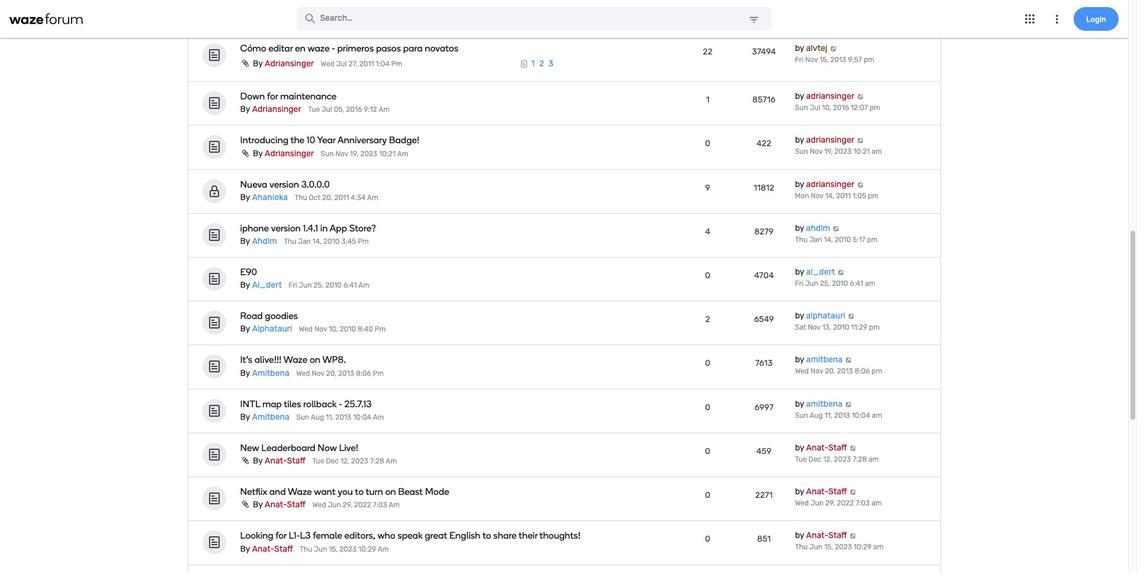 Task type: locate. For each thing, give the bounding box(es) containing it.
nov down introducing the 10 year anniversary badge!
[[336, 150, 348, 158]]

0 horizontal spatial 10:29
[[359, 545, 376, 554]]

2271
[[756, 491, 773, 501]]

0 horizontal spatial to
[[355, 487, 364, 498]]

by anat-staff down and at the bottom left of page
[[253, 500, 306, 510]]

0 vertical spatial for
[[267, 91, 278, 102]]

0 horizontal spatial 10:21
[[379, 150, 396, 158]]

1 vertical spatial by ahdlm
[[240, 236, 277, 246]]

sun nov 19, 2023 10:21 am
[[795, 148, 882, 156], [321, 150, 408, 158]]

6:41 down 3:45
[[344, 282, 357, 290]]

1 horizontal spatial sun aug 11, 2013 10:04 am
[[795, 412, 883, 420]]

22
[[703, 47, 713, 57]]

go to last post image
[[830, 46, 837, 52], [857, 94, 865, 100], [857, 182, 865, 188], [845, 358, 853, 363], [845, 402, 853, 407], [850, 446, 857, 451]]

sun for introducing the 10 year anniversary badge!
[[795, 148, 808, 156]]

10, for 2016
[[822, 104, 832, 112]]

0 horizontal spatial sun aug 11, 2013 10:04 am
[[296, 414, 384, 422]]

19,
[[825, 148, 833, 156], [350, 150, 359, 158]]

0 for wp8.
[[705, 359, 711, 369]]

1 vertical spatial -
[[339, 399, 342, 410]]

6:41
[[850, 280, 864, 288], [344, 282, 357, 290]]

1 vertical spatial by alphatauri
[[240, 324, 292, 334]]

adriansinger down 'down for maintenance'
[[252, 104, 301, 115]]

thu down l3
[[300, 545, 312, 554]]

paperclip image
[[240, 59, 251, 67], [240, 149, 251, 157]]

female
[[313, 531, 342, 542]]

0 vertical spatial 1
[[531, 59, 535, 69]]

tue jul 05, 2016 9:12 am
[[308, 106, 390, 114]]

alive!!!
[[255, 355, 282, 366]]

aug down the rollback
[[311, 414, 324, 422]]

netflix and waze want you to turn on beast mode link
[[240, 487, 596, 498]]

1 vertical spatial for
[[276, 531, 287, 542]]

- for primeros
[[332, 43, 335, 54]]

go to last post image
[[857, 138, 865, 144], [833, 226, 840, 232], [837, 270, 845, 276], [848, 314, 855, 320], [850, 489, 857, 495], [850, 533, 857, 539]]

2011 for 1:04
[[360, 60, 374, 68]]

fri jun 25, 2010 6:41 am down thu jan 14, 2010 3:45 pm
[[289, 282, 370, 290]]

by alphatauri down road goodies in the left of the page
[[240, 324, 292, 334]]

jul for wed
[[336, 60, 347, 68]]

9:12
[[364, 106, 377, 114]]

0 vertical spatial waze
[[284, 355, 308, 366]]

al_dert down e90
[[252, 280, 282, 290]]

1 horizontal spatial al_dert link
[[807, 267, 835, 277]]

wed down want
[[313, 501, 326, 510]]

2 right 1 link
[[539, 59, 544, 69]]

thu jun 15, 2023 10:29 am
[[795, 544, 884, 552], [300, 545, 389, 554]]

jan left 5:17
[[810, 236, 822, 244]]

road goodies
[[240, 311, 298, 322]]

10
[[307, 135, 315, 146]]

0 vertical spatial version
[[270, 179, 299, 190]]

jun right 851
[[810, 544, 823, 552]]

6997
[[755, 403, 774, 413]]

1 vertical spatial waze
[[288, 487, 312, 498]]

1 for 1 2 3
[[531, 59, 535, 69]]

2016 for 9:12
[[346, 106, 362, 114]]

-
[[332, 43, 335, 54], [339, 399, 342, 410]]

0 horizontal spatial 2011
[[334, 194, 349, 202]]

ahdlm up the thu jan 14, 2010 5:17 pm on the right
[[807, 223, 831, 233]]

jul
[[336, 60, 347, 68], [810, 104, 821, 112], [322, 106, 332, 114]]

paperclip image down the new
[[240, 457, 251, 465]]

anat-
[[807, 443, 829, 453], [265, 456, 287, 466], [807, 487, 829, 497], [265, 500, 287, 510], [807, 531, 829, 541], [252, 544, 274, 554]]

editors,
[[345, 531, 376, 542]]

amitbena link
[[807, 355, 843, 365], [252, 368, 290, 378], [807, 399, 843, 409], [252, 412, 290, 422]]

0 vertical spatial al_dert link
[[807, 267, 835, 277]]

0 horizontal spatial 10,
[[329, 326, 338, 334]]

1 horizontal spatial on
[[385, 487, 396, 498]]

1 horizontal spatial 10:29
[[854, 544, 872, 552]]

thoughts!
[[540, 531, 581, 542]]

1 horizontal spatial fri jun 25, 2010 6:41 am
[[795, 280, 876, 288]]

1 horizontal spatial to
[[483, 531, 491, 542]]

paperclip image down the cómo
[[240, 59, 251, 67]]

2010 right 26,
[[346, 12, 362, 20]]

0 vertical spatial paperclip image
[[240, 59, 251, 67]]

0 vertical spatial -
[[332, 43, 335, 54]]

4 0 from the top
[[705, 403, 711, 413]]

jun down female
[[314, 545, 327, 554]]

1 horizontal spatial sun nov 19, 2023 10:21 am
[[795, 148, 882, 156]]

by right 4704
[[795, 267, 805, 277]]

1 left 2 link
[[531, 59, 535, 69]]

1 horizontal spatial 10,
[[822, 104, 832, 112]]

1 vertical spatial 10,
[[329, 326, 338, 334]]

down
[[240, 91, 265, 102]]

jun down want
[[328, 501, 341, 510]]

fri for cómo editar en waze - primeros pasos para novatos
[[795, 56, 804, 64]]

for
[[267, 91, 278, 102], [276, 531, 287, 542]]

1 horizontal spatial ahdlm
[[807, 223, 831, 233]]

0 horizontal spatial 19,
[[350, 150, 359, 158]]

1 horizontal spatial aug
[[810, 412, 823, 420]]

1 horizontal spatial tue dec 12, 2023 7:28 am
[[795, 456, 879, 464]]

3:45
[[342, 238, 356, 246]]

0 left 6997
[[705, 403, 711, 413]]

anat- down and at the bottom left of page
[[265, 500, 287, 510]]

0 horizontal spatial alphatauri link
[[252, 324, 292, 334]]

1 vertical spatial version
[[271, 223, 301, 234]]

8:06 down 11:29
[[855, 368, 870, 376]]

jul left 05,
[[322, 106, 332, 114]]

2010
[[346, 12, 362, 20], [835, 236, 851, 244], [324, 238, 340, 246], [832, 280, 849, 288], [326, 282, 342, 290], [833, 324, 850, 332], [340, 326, 356, 334]]

cómo editar en waze - primeros pasos para novatos link
[[240, 43, 596, 54]]

1 vertical spatial alphatauri link
[[252, 324, 292, 334]]

0 horizontal spatial al_dert link
[[252, 280, 282, 290]]

jan for thu jan 14, 2010 5:17 pm
[[810, 236, 822, 244]]

jan left 26,
[[320, 12, 332, 20]]

go to last post image for rollback
[[845, 402, 853, 407]]

2 horizontal spatial 2011
[[836, 192, 851, 200]]

thu right 8279
[[795, 236, 808, 244]]

adriansinger link down sun jul 10, 2016 12:07 pm
[[807, 135, 855, 145]]

2010 down thu jan 14, 2010 3:45 pm
[[326, 282, 342, 290]]

tue
[[306, 12, 318, 20], [308, 106, 320, 114], [795, 456, 807, 464], [313, 457, 324, 466]]

to left share
[[483, 531, 491, 542]]

staff
[[829, 443, 847, 453], [287, 456, 306, 466], [829, 487, 847, 497], [287, 500, 306, 510], [829, 531, 847, 541], [274, 544, 293, 554]]

0 horizontal spatial 2
[[539, 59, 544, 69]]

anat- right 851
[[807, 531, 829, 541]]

1 vertical spatial al_dert
[[252, 280, 282, 290]]

adriansinger link up mon nov 14, 2011 1:05 pm
[[807, 179, 855, 189]]

0 horizontal spatial 1
[[531, 59, 535, 69]]

am
[[379, 106, 390, 114], [872, 148, 882, 156], [397, 150, 408, 158], [367, 194, 378, 202], [865, 280, 876, 288], [359, 282, 370, 290], [872, 412, 883, 420], [373, 414, 384, 422], [869, 456, 879, 464], [386, 457, 397, 466], [872, 500, 882, 508], [389, 501, 400, 510], [874, 544, 884, 552], [378, 545, 389, 554]]

nueva version 3.0.0.0 link
[[240, 179, 596, 190]]

20, right oct
[[322, 194, 333, 202]]

jul left 12:07 on the right top of the page
[[810, 104, 821, 112]]

2
[[539, 59, 544, 69], [706, 315, 710, 325]]

sun right 422
[[795, 148, 808, 156]]

by down e90
[[240, 280, 250, 290]]

1 horizontal spatial 2022
[[837, 500, 854, 508]]

to right 'you'
[[355, 487, 364, 498]]

app
[[330, 223, 347, 234]]

version for 3.0.0.0
[[270, 179, 299, 190]]

0 vertical spatial 2
[[539, 59, 544, 69]]

mon
[[795, 192, 809, 200]]

3 0 from the top
[[705, 359, 711, 369]]

alphatauri up 13,
[[807, 311, 846, 321]]

2 horizontal spatial jan
[[810, 236, 822, 244]]

go to last post image for badge!
[[857, 138, 865, 144]]

version up ahanioka link
[[270, 179, 299, 190]]

live!
[[339, 443, 359, 454]]

0 horizontal spatial 6:41
[[344, 282, 357, 290]]

0 horizontal spatial wed nov 20, 2013 8:06 pm
[[296, 370, 384, 378]]

by al_dert down e90
[[240, 280, 282, 290]]

beast
[[398, 487, 423, 498]]

12,
[[824, 456, 833, 464], [341, 457, 350, 466]]

alphatauri link down road goodies in the left of the page
[[252, 324, 292, 334]]

sun nov 19, 2023 10:21 am down sun jul 10, 2016 12:07 pm
[[795, 148, 882, 156]]

paperclip image for netflix and waze want you to turn on beast mode
[[240, 501, 251, 509]]

1 horizontal spatial 2
[[706, 315, 710, 325]]

intl map tiles rollback - 25.7.13
[[240, 399, 372, 410]]

25, down thu jan 14, 2010 3:45 pm
[[314, 282, 324, 290]]

by ahdlm
[[795, 223, 831, 233], [240, 236, 277, 246]]

8279
[[755, 227, 774, 237]]

0 vertical spatial paperclip image
[[240, 457, 251, 465]]

05,
[[334, 106, 344, 114]]

1 horizontal spatial 1
[[706, 95, 710, 105]]

the
[[291, 135, 305, 146]]

2011 left 1:05
[[836, 192, 851, 200]]

version left 1.4.1
[[271, 223, 301, 234]]

wed down it's alive!!! waze on wp8.
[[296, 370, 310, 378]]

1 horizontal spatial ahdlm link
[[807, 223, 831, 233]]

version for 1.4.1
[[271, 223, 301, 234]]

0 for -
[[705, 403, 711, 413]]

3 link
[[549, 59, 554, 69]]

1 horizontal spatial thu jun 15, 2023 10:29 am
[[795, 544, 884, 552]]

1 vertical spatial 2
[[706, 315, 710, 325]]

iphone version 1.4.1 in app store? link
[[240, 223, 596, 234]]

by down the new
[[253, 456, 263, 466]]

1 horizontal spatial 29,
[[826, 500, 835, 508]]

anat- down leaderboard
[[265, 456, 287, 466]]

new leaderboard now live! link
[[240, 443, 596, 454]]

introducing the 10 year anniversary badge!
[[240, 135, 420, 146]]

1 down 22
[[706, 95, 710, 105]]

10:21
[[854, 148, 870, 156], [379, 150, 396, 158]]

1 horizontal spatial jan
[[320, 12, 332, 20]]

go to last post image for editors,
[[850, 533, 857, 539]]

9
[[706, 183, 711, 193]]

2011 right 27,
[[360, 60, 374, 68]]

2016 left 12:07 on the right top of the page
[[833, 104, 849, 112]]

anat- down the looking
[[252, 544, 274, 554]]

l3
[[300, 531, 311, 542]]

0 horizontal spatial by ahdlm
[[240, 236, 277, 246]]

by al_dert
[[795, 267, 835, 277], [240, 280, 282, 290]]

0 horizontal spatial ahdlm
[[252, 236, 277, 246]]

and
[[269, 487, 286, 498]]

- right waze
[[332, 43, 335, 54]]

fri right 4704
[[795, 280, 804, 288]]

- left '25.7.13'
[[339, 399, 342, 410]]

0 vertical spatial by ahdlm
[[795, 223, 831, 233]]

1 vertical spatial on
[[385, 487, 396, 498]]

0 horizontal spatial 2022
[[354, 501, 371, 510]]

it's alive!!! waze on wp8.
[[240, 355, 346, 366]]

0 vertical spatial 10,
[[822, 104, 832, 112]]

10:29
[[854, 544, 872, 552], [359, 545, 376, 554]]

0 vertical spatial al_dert
[[807, 267, 835, 277]]

10:04
[[852, 412, 871, 420], [353, 414, 372, 422]]

maintenance
[[280, 91, 337, 102]]

20, for it's alive!!! waze on wp8.
[[326, 370, 337, 378]]

1 0 from the top
[[705, 139, 711, 149]]

0 horizontal spatial jan
[[298, 238, 311, 246]]

2013 for cómo editar en waze - primeros pasos para novatos
[[831, 56, 847, 64]]

waze for alive!!!
[[284, 355, 308, 366]]

2 paperclip image from the top
[[240, 501, 251, 509]]

0 vertical spatial alphatauri
[[807, 311, 846, 321]]

1 horizontal spatial al_dert
[[807, 267, 835, 277]]

thu jan 14, 2010 3:45 pm
[[284, 238, 369, 246]]

0 vertical spatial ahdlm
[[807, 223, 831, 233]]

adriansinger
[[265, 58, 314, 69], [807, 91, 855, 101], [252, 104, 301, 115], [807, 135, 855, 145], [265, 148, 314, 159], [807, 179, 855, 189]]

29,
[[826, 500, 835, 508], [343, 501, 353, 510]]

new
[[240, 443, 259, 454]]

0 left 459
[[705, 447, 711, 457]]

1 paperclip image from the top
[[240, 59, 251, 67]]

wed jun 29, 2022 7:03 am
[[795, 500, 882, 508], [313, 501, 400, 510]]

19, up mon nov 14, 2011 1:05 pm
[[825, 148, 833, 156]]

25, up 13,
[[820, 280, 831, 288]]

1 paperclip image from the top
[[240, 457, 251, 465]]

for for l1-
[[276, 531, 287, 542]]

jul for sun
[[810, 104, 821, 112]]

2 left 6549 on the right of page
[[706, 315, 710, 325]]

5:17
[[853, 236, 866, 244]]

aug
[[810, 412, 823, 420], [311, 414, 324, 422]]

1 vertical spatial to
[[483, 531, 491, 542]]

nov up mon nov 14, 2011 1:05 pm
[[810, 148, 823, 156]]

7 0 from the top
[[705, 535, 711, 545]]

down for maintenance
[[240, 91, 337, 102]]

thu oct 20, 2011 4:34 am
[[295, 194, 378, 202]]

nov
[[806, 56, 818, 64], [810, 148, 823, 156], [336, 150, 348, 158], [811, 192, 824, 200], [808, 324, 821, 332], [315, 326, 327, 334], [811, 368, 824, 376], [312, 370, 324, 378]]

4704
[[755, 271, 774, 281]]

1 vertical spatial 1
[[706, 95, 710, 105]]

1:05
[[853, 192, 867, 200]]

pm down store?
[[358, 238, 369, 246]]

intl map tiles rollback - 25.7.13 link
[[240, 399, 596, 410]]

8:06
[[855, 368, 870, 376], [356, 370, 371, 378]]

459
[[757, 447, 772, 457]]

14, right mon
[[826, 192, 835, 200]]

0 vertical spatial alphatauri link
[[807, 311, 846, 321]]

tue left 26,
[[306, 12, 318, 20]]

paperclip image
[[240, 457, 251, 465], [240, 501, 251, 509]]

waze for and
[[288, 487, 312, 498]]

al_dert down the thu jan 14, 2010 5:17 pm on the right
[[807, 267, 835, 277]]

thu for nueva version 3.0.0.0
[[295, 194, 307, 202]]

go to last post image for live!
[[850, 446, 857, 451]]

0 down '4'
[[705, 271, 711, 281]]

10, for 2010
[[329, 326, 338, 334]]

1
[[531, 59, 535, 69], [706, 95, 710, 105]]

by down sat in the bottom right of the page
[[795, 355, 805, 365]]

19, down anniversary
[[350, 150, 359, 158]]

0 horizontal spatial 29,
[[343, 501, 353, 510]]

15, for looking for l1-l3 female editors, who speak great english to share their thoughts!
[[825, 544, 834, 552]]

1 horizontal spatial 10:21
[[854, 148, 870, 156]]

pm right 5:17
[[868, 236, 878, 244]]

for left the "l1-"
[[276, 531, 287, 542]]

alvtej
[[807, 43, 828, 53]]

1 horizontal spatial -
[[339, 399, 342, 410]]

alvtej link
[[807, 43, 828, 53]]

2 paperclip image from the top
[[240, 149, 251, 157]]

0 horizontal spatial alphatauri
[[252, 324, 292, 334]]

1 for 1
[[706, 95, 710, 105]]

20, for nueva version 3.0.0.0
[[322, 194, 333, 202]]

1 horizontal spatial jul
[[336, 60, 347, 68]]

7:03
[[856, 500, 870, 508], [373, 501, 387, 510]]

fri nov 15, 2013 9:57 pm
[[795, 56, 875, 64]]

15, for cómo editar en waze - primeros pasos para novatos
[[820, 56, 829, 64]]

- for 25.7.13
[[339, 399, 342, 410]]

jan for tue jan 26, 2010 4:09 pm
[[320, 12, 332, 20]]

pm right 9:57
[[864, 56, 875, 64]]

0 vertical spatial by al_dert
[[795, 267, 835, 277]]

2 horizontal spatial jul
[[810, 104, 821, 112]]

by right 459
[[795, 443, 805, 453]]

1 vertical spatial ahdlm link
[[252, 236, 277, 246]]

anniversary
[[338, 135, 387, 146]]

1 2 3
[[531, 59, 554, 69]]

english
[[450, 531, 481, 542]]

6 0 from the top
[[705, 491, 711, 501]]



Task type: describe. For each thing, give the bounding box(es) containing it.
in
[[320, 223, 328, 234]]

1 horizontal spatial 10:04
[[852, 412, 871, 420]]

0 horizontal spatial al_dert
[[252, 280, 282, 290]]

0 horizontal spatial 10:04
[[353, 414, 372, 422]]

by ahanioka
[[240, 192, 288, 203]]

looking for l1-l3 female editors, who speak great english to share their thoughts!
[[240, 531, 581, 542]]

turn
[[366, 487, 383, 498]]

1 horizontal spatial 19,
[[825, 148, 833, 156]]

1 horizontal spatial by alphatauri
[[795, 311, 846, 321]]

wed right 7613
[[795, 368, 809, 376]]

2010 left '8:40'
[[340, 326, 356, 334]]

by amitbena down 13,
[[795, 355, 843, 365]]

pm right '8:40'
[[375, 326, 386, 334]]

by adriansinger down the
[[253, 148, 314, 159]]

by right 2271
[[795, 487, 805, 497]]

down for maintenance link
[[240, 91, 596, 102]]

1 vertical spatial by al_dert
[[240, 280, 282, 290]]

1 horizontal spatial alphatauri
[[807, 311, 846, 321]]

14, for nueva version 3.0.0.0
[[826, 192, 835, 200]]

jul for tue
[[322, 106, 332, 114]]

85716
[[753, 95, 776, 105]]

anat- right 2271
[[807, 487, 829, 497]]

13,
[[823, 324, 832, 332]]

para
[[403, 43, 423, 54]]

introducing
[[240, 135, 289, 146]]

pm right 1:05
[[868, 192, 879, 200]]

year
[[317, 135, 336, 146]]

fri for e90
[[795, 280, 804, 288]]

6549
[[754, 315, 774, 325]]

nov down by alvtej
[[806, 56, 818, 64]]

1 horizontal spatial 7:03
[[856, 500, 870, 508]]

share
[[494, 531, 517, 542]]

4:09
[[364, 12, 379, 20]]

nov down 13,
[[811, 368, 824, 376]]

1 horizontal spatial 12,
[[824, 456, 833, 464]]

by down iphone
[[240, 236, 250, 246]]

2011 for 4:34
[[334, 194, 349, 202]]

sun for down for maintenance
[[795, 104, 808, 112]]

nov left 13,
[[808, 324, 821, 332]]

by right 85716
[[795, 91, 805, 101]]

1 horizontal spatial wed jun 29, 2022 7:03 am
[[795, 500, 882, 508]]

badge!
[[389, 135, 420, 146]]

store?
[[349, 223, 376, 234]]

primeros
[[337, 43, 374, 54]]

1 horizontal spatial 7:28
[[853, 456, 867, 464]]

by down netflix
[[253, 500, 263, 510]]

14, down 1.4.1
[[313, 238, 322, 246]]

by adriansinger up mon nov 14, 2011 1:05 pm
[[795, 179, 855, 189]]

by adriansinger up sun jul 10, 2016 12:07 pm
[[795, 91, 855, 101]]

0 horizontal spatial sun nov 19, 2023 10:21 am
[[321, 150, 408, 158]]

by down road
[[240, 324, 250, 334]]

by right 422
[[795, 135, 805, 145]]

editar
[[269, 43, 293, 54]]

their
[[519, 531, 538, 542]]

adriansinger link down 'down for maintenance'
[[252, 104, 301, 115]]

pm right 12:07 on the right top of the page
[[870, 104, 881, 112]]

fri up the goodies
[[289, 282, 297, 290]]

wp8.
[[323, 355, 346, 366]]

0 for anniversary
[[705, 139, 711, 149]]

it's alive!!! waze on wp8. link
[[240, 355, 596, 366]]

2010 right 13,
[[833, 324, 850, 332]]

by adriansinger down sun jul 10, 2016 12:07 pm
[[795, 135, 855, 145]]

4:34
[[351, 194, 366, 202]]

20, down 13,
[[825, 368, 836, 376]]

adriansinger link up sun jul 10, 2016 12:07 pm
[[807, 91, 855, 101]]

sat
[[795, 324, 807, 332]]

pm right 1:04
[[392, 60, 402, 68]]

ahanioka
[[252, 192, 288, 203]]

adriansinger down sun jul 10, 2016 12:07 pm
[[807, 135, 855, 145]]

thu right 851
[[795, 544, 808, 552]]

0 horizontal spatial ahdlm link
[[252, 236, 277, 246]]

1 horizontal spatial 8:06
[[855, 368, 870, 376]]

anat- right 459
[[807, 443, 829, 453]]

jun down thu jan 14, 2010 3:45 pm
[[299, 282, 312, 290]]

27,
[[349, 60, 358, 68]]

sat nov 13, 2010 11:29 pm
[[795, 324, 880, 332]]

looking for l1-l3 female editors, who speak great english to share their thoughts! link
[[240, 531, 596, 542]]

wed nov 10, 2010 8:40 pm
[[299, 326, 386, 334]]

sun for intl map tiles rollback - 25.7.13
[[795, 412, 808, 420]]

1 horizontal spatial by ahdlm
[[795, 223, 831, 233]]

netflix and waze want you to turn on beast mode
[[240, 487, 449, 498]]

0 horizontal spatial wed jun 29, 2022 7:03 am
[[313, 501, 400, 510]]

3
[[549, 59, 554, 69]]

0 for you
[[705, 491, 711, 501]]

by adriansinger down 'down for maintenance'
[[240, 104, 301, 115]]

by up sat in the bottom right of the page
[[795, 311, 805, 321]]

851
[[758, 535, 771, 545]]

new leaderboard now live!
[[240, 443, 359, 454]]

novatos
[[425, 43, 459, 54]]

sun down year
[[321, 150, 334, 158]]

1 horizontal spatial by al_dert
[[795, 267, 835, 277]]

doc image
[[520, 60, 529, 68]]

paperclip image for new leaderboard now live!
[[240, 457, 251, 465]]

0 horizontal spatial 7:03
[[373, 501, 387, 510]]

adamsmiley link
[[252, 10, 299, 20]]

l1-
[[289, 531, 300, 542]]

2 0 from the top
[[705, 271, 711, 281]]

by anat-staff down the looking
[[240, 544, 293, 554]]

0 horizontal spatial on
[[310, 355, 321, 366]]

nov down wp8.
[[312, 370, 324, 378]]

want
[[314, 487, 336, 498]]

1 link
[[531, 59, 535, 69]]

0 vertical spatial to
[[355, 487, 364, 498]]

by down nueva
[[240, 192, 250, 203]]

2013 for intl map tiles rollback - 25.7.13
[[835, 412, 851, 420]]

it's
[[240, 355, 252, 366]]

0 for female
[[705, 535, 711, 545]]

wed right 2271
[[795, 500, 809, 508]]

wed down waze
[[321, 60, 335, 68]]

1 horizontal spatial dec
[[809, 456, 822, 464]]

jun up sat in the bottom right of the page
[[806, 280, 819, 288]]

1 horizontal spatial 11,
[[825, 412, 833, 420]]

26,
[[334, 12, 344, 20]]

by down the looking
[[240, 544, 250, 554]]

adriansinger up mon nov 14, 2011 1:05 pm
[[807, 179, 855, 189]]

netflix
[[240, 487, 267, 498]]

intl
[[240, 399, 260, 410]]

2011 for 1:05
[[836, 192, 851, 200]]

paperclip image for wed
[[240, 59, 251, 67]]

now
[[318, 443, 337, 454]]

2 link
[[539, 59, 544, 69]]

0 horizontal spatial tue dec 12, 2023 7:28 am
[[313, 457, 397, 466]]

1.4.1
[[303, 223, 318, 234]]

who
[[378, 531, 396, 542]]

1 horizontal spatial 25,
[[820, 280, 831, 288]]

e90 link
[[240, 267, 596, 278]]

nov right mon
[[811, 192, 824, 200]]

0 horizontal spatial fri jun 25, 2010 6:41 am
[[289, 282, 370, 290]]

jun right 2271
[[811, 500, 824, 508]]

12:07
[[851, 104, 868, 112]]

by down intl
[[240, 412, 250, 422]]

2016 for 12:07
[[833, 104, 849, 112]]

pm right 11:29
[[870, 324, 880, 332]]

by adriansinger down editar
[[253, 58, 314, 69]]

9:57
[[848, 56, 862, 64]]

2010 down app
[[324, 238, 340, 246]]

by right 6997
[[795, 399, 805, 409]]

adriansinger up sun jul 10, 2016 12:07 pm
[[807, 91, 855, 101]]

adriansinger down the
[[265, 148, 314, 159]]

goodies
[[265, 311, 298, 322]]

adriansinger link down the
[[265, 148, 314, 159]]

road
[[240, 311, 263, 322]]

by down it's
[[240, 368, 250, 378]]

8:40
[[358, 326, 373, 334]]

pm down sat nov 13, 2010 11:29 pm
[[872, 368, 883, 376]]

0 horizontal spatial 7:28
[[370, 457, 384, 466]]

11812
[[754, 183, 775, 193]]

pm down it's alive!!! waze on wp8. link
[[373, 370, 384, 378]]

great
[[425, 531, 448, 542]]

introducing the 10 year anniversary badge! link
[[240, 135, 596, 146]]

by anat-staff right 2271
[[795, 487, 847, 497]]

2010 up sat nov 13, 2010 11:29 pm
[[832, 280, 849, 288]]

0 vertical spatial ahdlm link
[[807, 223, 831, 233]]

0 horizontal spatial 8:06
[[356, 370, 371, 378]]

paperclip image for sun
[[240, 149, 251, 157]]

jan for thu jan 14, 2010 3:45 pm
[[298, 238, 311, 246]]

2013 for it's alive!!! waze on wp8.
[[837, 368, 853, 376]]

1 horizontal spatial wed nov 20, 2013 8:06 pm
[[795, 368, 883, 376]]

1 horizontal spatial alphatauri link
[[807, 311, 846, 321]]

for for maintenance
[[267, 91, 278, 102]]

14, for iphone version 1.4.1 in app store?
[[824, 236, 833, 244]]

tue right 459
[[795, 456, 807, 464]]

1 vertical spatial al_dert link
[[252, 280, 282, 290]]

11:29
[[851, 324, 868, 332]]

0 horizontal spatial aug
[[311, 414, 324, 422]]

go to last post image for on
[[845, 358, 853, 363]]

by amitbena right 6997
[[795, 399, 843, 409]]

iphone version 1.4.1 in app store?
[[240, 223, 376, 234]]

by alvtej
[[795, 43, 828, 53]]

0 horizontal spatial thu jun 15, 2023 10:29 am
[[300, 545, 389, 554]]

wed up it's alive!!! waze on wp8.
[[299, 326, 313, 334]]

e90
[[240, 267, 257, 278]]

go to last post image for waze
[[830, 46, 837, 52]]

sun down intl map tiles rollback - 25.7.13
[[296, 414, 309, 422]]

go to last post image for to
[[850, 489, 857, 495]]

pm right 4:09
[[381, 12, 392, 20]]

thu for iphone version 1.4.1 in app store?
[[284, 238, 297, 246]]

by down "down"
[[240, 104, 250, 115]]

by amitbena down map
[[240, 412, 290, 422]]

25.7.13
[[345, 399, 372, 410]]

0 horizontal spatial 12,
[[341, 457, 350, 466]]

by anat-staff down leaderboard
[[253, 456, 306, 466]]

tue down maintenance
[[308, 106, 320, 114]]

adriansinger link down editar
[[265, 58, 314, 69]]

2010 left 5:17
[[835, 236, 851, 244]]

1 horizontal spatial 6:41
[[850, 280, 864, 288]]

oct
[[309, 194, 321, 202]]

en
[[295, 43, 306, 54]]

by up mon
[[795, 179, 805, 189]]

by anat-staff right 459
[[795, 443, 847, 453]]

by amitbena down alive!!!
[[240, 368, 290, 378]]

map
[[262, 399, 282, 410]]

0 horizontal spatial 25,
[[314, 282, 324, 290]]

by left alvtej
[[795, 43, 805, 53]]

leaderboard
[[261, 443, 316, 454]]

1:04
[[376, 60, 390, 68]]

road goodies link
[[240, 311, 596, 322]]

go to last post image for store?
[[833, 226, 840, 232]]

1 vertical spatial ahdlm
[[252, 236, 277, 246]]

0 horizontal spatial 11,
[[326, 414, 334, 422]]

by down introducing
[[253, 148, 263, 159]]

3.0.0.0
[[301, 179, 330, 190]]

by down the cómo
[[253, 58, 263, 69]]

thu for looking for l1-l3 female editors, who speak great english to share their thoughts!
[[300, 545, 312, 554]]

5 0 from the top
[[705, 447, 711, 457]]

by anat-staff right 851
[[795, 531, 847, 541]]

by right 851
[[795, 531, 805, 541]]

rollback
[[303, 399, 337, 410]]

7613
[[756, 359, 773, 369]]

4
[[705, 227, 711, 237]]

tiles
[[284, 399, 301, 410]]

0 horizontal spatial dec
[[326, 457, 339, 466]]



Task type: vqa. For each thing, say whether or not it's contained in the screenshot.
"39"
no



